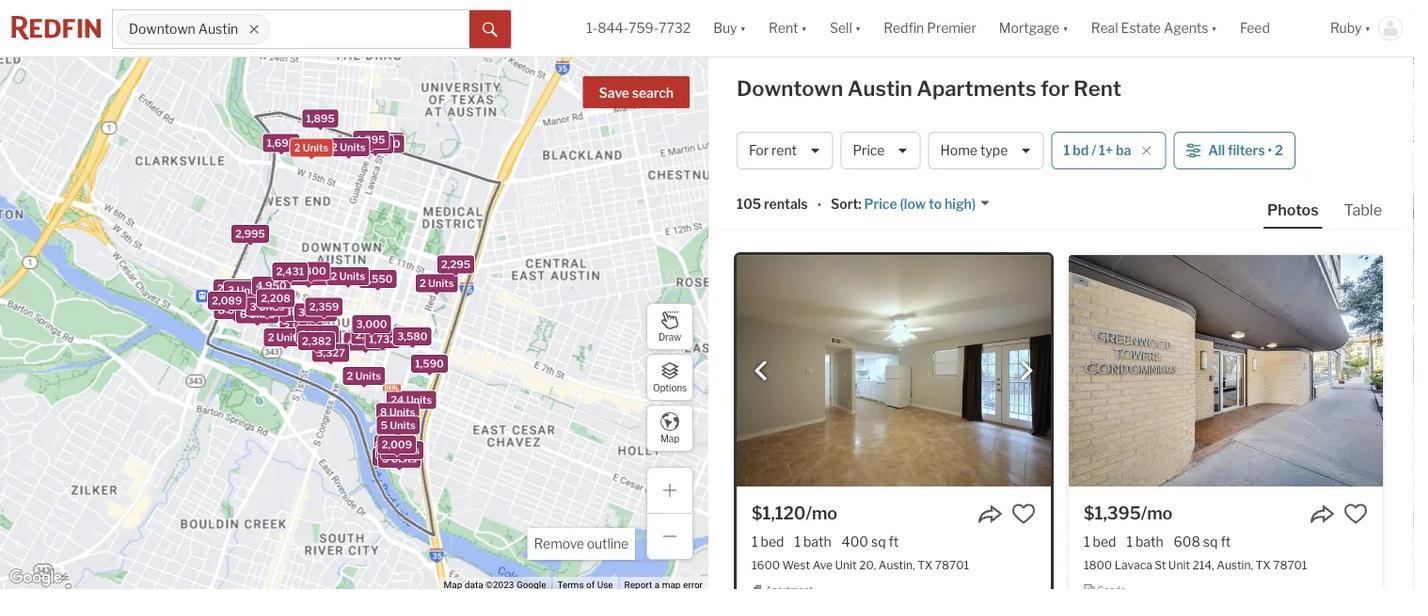 Task type: locate. For each thing, give the bounding box(es) containing it.
(low
[[900, 196, 926, 212]]

1 bed from the left
[[761, 534, 784, 550]]

photos
[[1268, 200, 1319, 219]]

24 units
[[391, 394, 432, 406]]

sq right the 608
[[1204, 534, 1218, 550]]

home type button
[[928, 132, 1044, 169]]

1600
[[752, 558, 780, 572]]

0 vertical spatial rent
[[769, 20, 799, 36]]

tx right 214,
[[1256, 558, 1271, 572]]

1 horizontal spatial /mo
[[1141, 503, 1173, 523]]

1 horizontal spatial 1 bed
[[1084, 534, 1117, 550]]

sell ▾ button
[[830, 0, 861, 56]]

1 horizontal spatial ft
[[1221, 534, 1231, 550]]

all filters • 2 button
[[1174, 132, 1296, 169]]

2,009
[[382, 438, 412, 451]]

▾ for rent ▾
[[801, 20, 807, 36]]

2 unit from the left
[[1169, 558, 1190, 572]]

1 horizontal spatial unit
[[1169, 558, 1190, 572]]

/mo up ave
[[806, 503, 838, 523]]

214,
[[1193, 558, 1215, 572]]

1 horizontal spatial 78701
[[1274, 558, 1308, 572]]

▾ inside rent ▾ dropdown button
[[801, 20, 807, 36]]

tx for $1,120 /mo
[[918, 558, 933, 572]]

▾ inside mortgage ▾ dropdown button
[[1063, 20, 1069, 36]]

austin, right 20,
[[879, 558, 915, 572]]

1 bath from the left
[[804, 534, 832, 550]]

6 units
[[240, 308, 275, 321]]

0 horizontal spatial 1 bath
[[795, 534, 832, 550]]

1 ft from the left
[[889, 534, 899, 550]]

• right filters
[[1268, 142, 1273, 158]]

1 up 1600
[[752, 534, 758, 550]]

8 up 2,195
[[380, 406, 387, 418]]

1 austin, from the left
[[879, 558, 915, 572]]

price up :
[[853, 142, 885, 158]]

4 units
[[348, 335, 383, 348]]

price right :
[[865, 196, 898, 212]]

austin up price button
[[848, 76, 913, 101]]

save search button
[[583, 76, 690, 108]]

1 bath for $1,395
[[1127, 534, 1164, 550]]

0 horizontal spatial 78701
[[935, 558, 969, 572]]

0 horizontal spatial /mo
[[806, 503, 838, 523]]

/mo
[[806, 503, 838, 523], [1141, 503, 1173, 523]]

2 down 6 units
[[268, 331, 274, 344]]

2,208
[[261, 292, 291, 304]]

photo of 1600 west ave unit 20, austin, tx 78701 image
[[737, 255, 1051, 487]]

5 ▾ from the left
[[1212, 20, 1218, 36]]

sq for $1,395 /mo
[[1204, 534, 1218, 550]]

2 1 bed from the left
[[1084, 534, 1117, 550]]

austin for downtown austin apartments for rent
[[848, 76, 913, 101]]

0 horizontal spatial •
[[818, 197, 822, 213]]

austin, right 214,
[[1217, 558, 1254, 572]]

• for rentals
[[818, 197, 822, 213]]

0 horizontal spatial austin,
[[879, 558, 915, 572]]

8 left 6
[[218, 304, 225, 316]]

0 horizontal spatial bed
[[761, 534, 784, 550]]

2,295
[[441, 258, 471, 271]]

8 units
[[218, 304, 253, 316], [380, 406, 415, 418]]

2 favorite button checkbox from the left
[[1344, 502, 1368, 526]]

5 units up 2,009
[[381, 419, 416, 431]]

8
[[218, 304, 225, 316], [380, 406, 387, 418]]

0 horizontal spatial downtown
[[129, 21, 196, 37]]

1 bath
[[795, 534, 832, 550], [1127, 534, 1164, 550]]

5
[[266, 306, 273, 318], [381, 419, 388, 431]]

1 horizontal spatial 1 bath
[[1127, 534, 1164, 550]]

1 horizontal spatial downtown
[[737, 76, 843, 101]]

0 vertical spatial 8 units
[[218, 304, 253, 316]]

4,950
[[256, 280, 287, 292]]

austin, for $1,120 /mo
[[879, 558, 915, 572]]

tx right 20,
[[918, 558, 933, 572]]

0 horizontal spatial tx
[[918, 558, 933, 572]]

2,195
[[378, 438, 406, 451]]

1 horizontal spatial sq
[[1204, 534, 1218, 550]]

austin left remove downtown austin icon
[[198, 21, 238, 37]]

608 sq ft
[[1174, 534, 1231, 550]]

0 vertical spatial 5
[[266, 306, 273, 318]]

sell ▾
[[830, 20, 861, 36]]

sq
[[871, 534, 886, 550], [1204, 534, 1218, 550]]

ft for $1,395 /mo
[[1221, 534, 1231, 550]]

400
[[842, 534, 869, 550]]

unit for $1,395 /mo
[[1169, 558, 1190, 572]]

1 vertical spatial 5
[[381, 419, 388, 431]]

4 ▾ from the left
[[1063, 20, 1069, 36]]

bath for $1,120
[[804, 534, 832, 550]]

all filters • 2
[[1209, 142, 1284, 158]]

1 horizontal spatial 5 units
[[381, 419, 416, 431]]

downtown for downtown austin
[[129, 21, 196, 37]]

0 horizontal spatial 1 bed
[[752, 534, 784, 550]]

tx
[[918, 558, 933, 572], [1256, 558, 1271, 572]]

remove outline button
[[528, 528, 635, 560]]

$1,120 /mo
[[752, 503, 838, 523]]

ft right 400
[[889, 534, 899, 550]]

filters
[[1228, 142, 1265, 158]]

units
[[340, 141, 366, 153], [303, 142, 329, 154], [300, 270, 326, 282], [339, 270, 365, 282], [428, 277, 454, 289], [226, 283, 252, 295], [249, 284, 275, 296], [237, 284, 263, 297], [265, 291, 291, 303], [259, 301, 285, 313], [227, 304, 253, 316], [275, 306, 301, 318], [307, 306, 333, 319], [249, 308, 275, 321], [293, 321, 318, 333], [309, 328, 335, 341], [276, 331, 302, 344], [312, 332, 338, 344], [357, 335, 383, 348], [355, 370, 381, 382], [406, 394, 432, 406], [389, 406, 415, 418], [390, 419, 416, 431], [389, 444, 415, 456], [394, 444, 420, 457], [385, 451, 411, 463], [391, 453, 417, 465]]

1 /mo from the left
[[806, 503, 838, 523]]

2 tx from the left
[[1256, 558, 1271, 572]]

downtown left remove downtown austin icon
[[129, 21, 196, 37]]

lavaca
[[1115, 558, 1153, 572]]

▾ right ruby
[[1365, 20, 1371, 36]]

1 horizontal spatial bath
[[1136, 534, 1164, 550]]

2 down 1,895
[[331, 141, 338, 153]]

1 bath up lavaca
[[1127, 534, 1164, 550]]

1 vertical spatial •
[[818, 197, 822, 213]]

rent
[[769, 20, 799, 36], [1074, 76, 1122, 101]]

1 horizontal spatial bed
[[1093, 534, 1117, 550]]

bath up ave
[[804, 534, 832, 550]]

2 units down 1,895
[[294, 142, 329, 154]]

1 vertical spatial price
[[865, 196, 898, 212]]

remove
[[534, 536, 584, 552]]

0 horizontal spatial 5
[[266, 306, 273, 318]]

5 units down 2,208
[[266, 306, 301, 318]]

1 horizontal spatial 8 units
[[380, 406, 415, 418]]

▾ inside real estate agents ▾ link
[[1212, 20, 1218, 36]]

mortgage ▾ button
[[999, 0, 1069, 56]]

6 ▾ from the left
[[1365, 20, 1371, 36]]

sq right 400
[[871, 534, 886, 550]]

buy ▾ button
[[702, 0, 758, 56]]

downtown austin apartments for rent
[[737, 76, 1122, 101]]

downtown for downtown austin apartments for rent
[[737, 76, 843, 101]]

1,732
[[369, 333, 396, 345]]

bed up 1800
[[1093, 534, 1117, 550]]

None search field
[[270, 10, 470, 48]]

5 up 2,195
[[381, 419, 388, 431]]

submit search image
[[483, 22, 498, 37]]

• inside all filters • 2 button
[[1268, 142, 1273, 158]]

▾ inside sell ▾ dropdown button
[[855, 20, 861, 36]]

8 units left 2,208
[[218, 304, 253, 316]]

1+
[[1099, 142, 1113, 158]]

bath for $1,395
[[1136, 534, 1164, 550]]

1 horizontal spatial rent
[[1074, 76, 1122, 101]]

▾ right sell
[[855, 20, 861, 36]]

2 units left 3,450
[[331, 141, 366, 153]]

1 1 bath from the left
[[795, 534, 832, 550]]

1 left bd
[[1064, 142, 1070, 158]]

▾ for sell ▾
[[855, 20, 861, 36]]

bed up 1600
[[761, 534, 784, 550]]

favorite button image
[[1344, 502, 1368, 526]]

8 units down 24 on the bottom of the page
[[380, 406, 415, 418]]

bed
[[761, 534, 784, 550], [1093, 534, 1117, 550]]

1 unit from the left
[[835, 558, 857, 572]]

2 right filters
[[1275, 142, 1284, 158]]

78701
[[935, 558, 969, 572], [1274, 558, 1308, 572]]

• left sort
[[818, 197, 822, 213]]

1 sq from the left
[[871, 534, 886, 550]]

rent ▾ button
[[758, 0, 819, 56]]

for
[[749, 142, 769, 158]]

favorite button checkbox for $1,120 /mo
[[1012, 502, 1036, 526]]

real
[[1091, 20, 1119, 36]]

2 austin, from the left
[[1217, 558, 1254, 572]]

0 horizontal spatial austin
[[198, 21, 238, 37]]

1 vertical spatial 5 units
[[381, 419, 416, 431]]

downtown austin
[[129, 21, 238, 37]]

ft up 1800 lavaca st unit 214, austin, tx 78701
[[1221, 534, 1231, 550]]

rent ▾
[[769, 20, 807, 36]]

unit right st
[[1169, 558, 1190, 572]]

0 horizontal spatial 8
[[218, 304, 225, 316]]

2 /mo from the left
[[1141, 503, 1173, 523]]

1 vertical spatial 8
[[380, 406, 387, 418]]

1 bed up 1600
[[752, 534, 784, 550]]

5 down 2,208
[[266, 306, 273, 318]]

bath
[[804, 534, 832, 550], [1136, 534, 1164, 550]]

0 horizontal spatial favorite button checkbox
[[1012, 502, 1036, 526]]

tx for $1,395 /mo
[[1256, 558, 1271, 572]]

608
[[1174, 534, 1201, 550]]

1 ▾ from the left
[[740, 20, 746, 36]]

20,
[[859, 558, 876, 572]]

price (low to high) button
[[862, 195, 991, 213]]

0 vertical spatial austin
[[198, 21, 238, 37]]

1 favorite button checkbox from the left
[[1012, 502, 1036, 526]]

78701 for $1,120 /mo
[[935, 558, 969, 572]]

bath up st
[[1136, 534, 1164, 550]]

0 vertical spatial price
[[853, 142, 885, 158]]

2 ft from the left
[[1221, 534, 1231, 550]]

3 ▾ from the left
[[855, 20, 861, 36]]

2 bath from the left
[[1136, 534, 1164, 550]]

sort :
[[831, 196, 862, 212]]

1 horizontal spatial austin,
[[1217, 558, 1254, 572]]

0 horizontal spatial bath
[[804, 534, 832, 550]]

/
[[1092, 142, 1097, 158]]

rent inside rent ▾ dropdown button
[[769, 20, 799, 36]]

3,450
[[370, 136, 400, 148]]

1 tx from the left
[[918, 558, 933, 572]]

2 bed from the left
[[1093, 534, 1117, 550]]

• inside 105 rentals •
[[818, 197, 822, 213]]

1-844-759-7732 link
[[587, 20, 691, 36]]

2,995
[[235, 228, 265, 240]]

1 vertical spatial austin
[[848, 76, 913, 101]]

ft for $1,120 /mo
[[889, 534, 899, 550]]

price (low to high)
[[865, 196, 976, 212]]

2 78701 from the left
[[1274, 558, 1308, 572]]

$1,120
[[752, 503, 806, 523]]

0 horizontal spatial sq
[[871, 534, 886, 550]]

1 bath for $1,120
[[795, 534, 832, 550]]

real estate agents ▾
[[1091, 20, 1218, 36]]

1 vertical spatial downtown
[[737, 76, 843, 101]]

0 vertical spatial •
[[1268, 142, 1273, 158]]

2,193
[[355, 329, 383, 341]]

3
[[291, 270, 298, 282], [240, 284, 247, 296], [228, 284, 235, 297], [250, 301, 257, 313], [298, 306, 305, 319], [284, 321, 290, 333], [300, 328, 307, 341], [380, 444, 387, 456], [385, 444, 392, 457], [377, 451, 383, 463], [382, 453, 389, 465]]

downtown down rent ▾ button
[[737, 76, 843, 101]]

▾ left sell
[[801, 20, 807, 36]]

apartments
[[917, 76, 1037, 101]]

ruby
[[1331, 20, 1362, 36]]

1 bd / 1+ ba
[[1064, 142, 1132, 158]]

1 78701 from the left
[[935, 558, 969, 572]]

1 horizontal spatial tx
[[1256, 558, 1271, 572]]

1 vertical spatial 8 units
[[380, 406, 415, 418]]

type
[[981, 142, 1008, 158]]

1 inside "button"
[[1064, 142, 1070, 158]]

0 horizontal spatial 5 units
[[266, 306, 301, 318]]

1 horizontal spatial favorite button checkbox
[[1344, 502, 1368, 526]]

2 sq from the left
[[1204, 534, 1218, 550]]

/mo up st
[[1141, 503, 1173, 523]]

1 vertical spatial rent
[[1074, 76, 1122, 101]]

unit left 20,
[[835, 558, 857, 572]]

78701 right 20,
[[935, 558, 969, 572]]

1 bd / 1+ ba button
[[1052, 132, 1166, 169]]

rent right for
[[1074, 76, 1122, 101]]

▾ right buy
[[740, 20, 746, 36]]

2 right 2,800
[[331, 270, 337, 282]]

2
[[331, 141, 338, 153], [294, 142, 301, 154], [1275, 142, 1284, 158], [331, 270, 337, 282], [420, 277, 426, 289], [217, 283, 224, 295], [256, 291, 263, 303], [268, 331, 274, 344], [303, 332, 309, 344], [347, 370, 353, 382]]

0 vertical spatial 5 units
[[266, 306, 301, 318]]

2,359
[[309, 301, 339, 313]]

home
[[941, 142, 978, 158]]

estate
[[1121, 20, 1161, 36]]

1 horizontal spatial austin
[[848, 76, 913, 101]]

real estate agents ▾ button
[[1080, 0, 1229, 56]]

0 horizontal spatial rent
[[769, 20, 799, 36]]

favorite button checkbox for $1,395 /mo
[[1344, 502, 1368, 526]]

2 1 bath from the left
[[1127, 534, 1164, 550]]

rent right buy ▾
[[769, 20, 799, 36]]

▾ right agents
[[1212, 20, 1218, 36]]

remove 1 bd / 1+ ba image
[[1141, 145, 1152, 156]]

1 bed up 1800
[[1084, 534, 1117, 550]]

▾ inside buy ▾ dropdown button
[[740, 20, 746, 36]]

0 horizontal spatial ft
[[889, 534, 899, 550]]

1 horizontal spatial 5
[[381, 419, 388, 431]]

rent
[[772, 142, 797, 158]]

0 horizontal spatial 8 units
[[218, 304, 253, 316]]

2 inside button
[[1275, 142, 1284, 158]]

1 bath up ave
[[795, 534, 832, 550]]

0 horizontal spatial unit
[[835, 558, 857, 572]]

favorite button checkbox
[[1012, 502, 1036, 526], [1344, 502, 1368, 526]]

0 vertical spatial downtown
[[129, 21, 196, 37]]

2 units down 2,295
[[420, 277, 454, 289]]

1 horizontal spatial •
[[1268, 142, 1273, 158]]

▾ right mortgage on the top right
[[1063, 20, 1069, 36]]

78701 right 214,
[[1274, 558, 1308, 572]]

1600 west ave unit 20, austin, tx 78701
[[752, 558, 969, 572]]

st
[[1155, 558, 1166, 572]]

1 bed for $1,120
[[752, 534, 784, 550]]

table
[[1345, 200, 1383, 219]]

1 1 bed from the left
[[752, 534, 784, 550]]

2 ▾ from the left
[[801, 20, 807, 36]]

1 up the 'west'
[[795, 534, 801, 550]]



Task type: describe. For each thing, give the bounding box(es) containing it.
78701 for $1,395 /mo
[[1274, 558, 1308, 572]]

sell ▾ button
[[819, 0, 873, 56]]

map
[[661, 433, 680, 444]]

map button
[[647, 405, 694, 452]]

• for filters
[[1268, 142, 1273, 158]]

draw button
[[647, 303, 694, 350]]

1 horizontal spatial 8
[[380, 406, 387, 418]]

2 down 2,359
[[303, 332, 309, 344]]

1 up lavaca
[[1127, 534, 1133, 550]]

sell
[[830, 20, 852, 36]]

ba
[[1116, 142, 1132, 158]]

1-
[[587, 20, 598, 36]]

rent ▾ button
[[769, 0, 807, 56]]

feed button
[[1229, 0, 1319, 56]]

bed for $1,395
[[1093, 534, 1117, 550]]

ruby ▾
[[1331, 20, 1371, 36]]

1800 lavaca st unit 214, austin, tx 78701
[[1084, 558, 1308, 572]]

24
[[391, 394, 404, 406]]

west
[[783, 558, 810, 572]]

1,895
[[306, 112, 335, 124]]

2,431
[[276, 265, 304, 277]]

map region
[[0, 0, 933, 590]]

844-
[[598, 20, 629, 36]]

options
[[653, 382, 687, 394]]

3,000
[[356, 318, 387, 330]]

2 left 4,950
[[217, 283, 224, 295]]

redfin premier button
[[873, 0, 988, 56]]

2 down 4
[[347, 370, 353, 382]]

ave
[[813, 558, 833, 572]]

agents
[[1164, 20, 1209, 36]]

▾ for buy ▾
[[740, 20, 746, 36]]

search
[[632, 85, 674, 101]]

▾ for ruby ▾
[[1365, 20, 1371, 36]]

google image
[[5, 566, 67, 590]]

1-844-759-7732
[[587, 20, 691, 36]]

buy
[[714, 20, 737, 36]]

buy ▾ button
[[714, 0, 746, 56]]

/mo for $1,395
[[1141, 503, 1173, 523]]

2 up 6 units
[[256, 291, 263, 303]]

buy ▾
[[714, 20, 746, 36]]

0 vertical spatial 8
[[218, 304, 225, 316]]

2 units up the 3,327 in the bottom left of the page
[[303, 332, 338, 344]]

1,675
[[362, 138, 389, 150]]

2 right 2,550
[[420, 277, 426, 289]]

premier
[[927, 20, 977, 36]]

for rent
[[749, 142, 797, 158]]

price button
[[841, 132, 921, 169]]

options button
[[647, 354, 694, 401]]

real estate agents ▾ link
[[1091, 0, 1218, 56]]

3,327
[[316, 347, 345, 359]]

105 rentals •
[[737, 196, 822, 213]]

for rent button
[[737, 132, 833, 169]]

2 left 1,395
[[294, 142, 301, 154]]

$1,395 /mo
[[1084, 503, 1173, 523]]

2 units up 6 units
[[256, 291, 291, 303]]

105
[[737, 196, 762, 212]]

:
[[859, 196, 862, 212]]

rentals
[[764, 196, 808, 212]]

1 bed for $1,395
[[1084, 534, 1117, 550]]

bd
[[1073, 142, 1089, 158]]

photo of 1800 lavaca st unit 214, austin, tx 78701 image
[[1069, 255, 1384, 487]]

next button image
[[1017, 362, 1036, 380]]

favorite button image
[[1012, 502, 1036, 526]]

bed for $1,120
[[761, 534, 784, 550]]

redfin
[[884, 20, 925, 36]]

1,395
[[357, 134, 385, 146]]

2 units up 6
[[217, 283, 252, 295]]

remove downtown austin image
[[248, 24, 260, 35]]

save search
[[599, 85, 674, 101]]

/mo for $1,120
[[806, 503, 838, 523]]

mortgage
[[999, 20, 1060, 36]]

all
[[1209, 142, 1225, 158]]

2,550
[[363, 273, 393, 285]]

price for price (low to high)
[[865, 196, 898, 212]]

2 units right 2,800
[[331, 270, 365, 282]]

unit for $1,120 /mo
[[835, 558, 857, 572]]

6
[[240, 308, 247, 321]]

for
[[1041, 76, 1070, 101]]

outline
[[587, 536, 629, 552]]

2 units down 6 units
[[268, 331, 302, 344]]

sort
[[831, 196, 859, 212]]

2,382
[[302, 335, 331, 347]]

photos button
[[1264, 200, 1341, 229]]

2,089
[[212, 294, 242, 307]]

price for price
[[853, 142, 885, 158]]

1 up 1800
[[1084, 534, 1090, 550]]

2 units down '4 units'
[[347, 370, 381, 382]]

1800
[[1084, 558, 1113, 572]]

mortgage ▾
[[999, 20, 1069, 36]]

previous button image
[[752, 362, 771, 380]]

austin, for $1,395 /mo
[[1217, 558, 1254, 572]]

sq for $1,120 /mo
[[871, 534, 886, 550]]

400 sq ft
[[842, 534, 899, 550]]

▾ for mortgage ▾
[[1063, 20, 1069, 36]]

home type
[[941, 142, 1008, 158]]

redfin premier
[[884, 20, 977, 36]]

table button
[[1341, 200, 1386, 227]]

4
[[348, 335, 355, 348]]

3,580
[[397, 330, 428, 342]]

2,800
[[296, 265, 326, 277]]

mortgage ▾ button
[[988, 0, 1080, 56]]

save
[[599, 85, 630, 101]]

draw
[[659, 332, 681, 343]]

austin for downtown austin
[[198, 21, 238, 37]]

remove outline
[[534, 536, 629, 552]]

7732
[[659, 20, 691, 36]]



Task type: vqa. For each thing, say whether or not it's contained in the screenshot.
the Worcester
no



